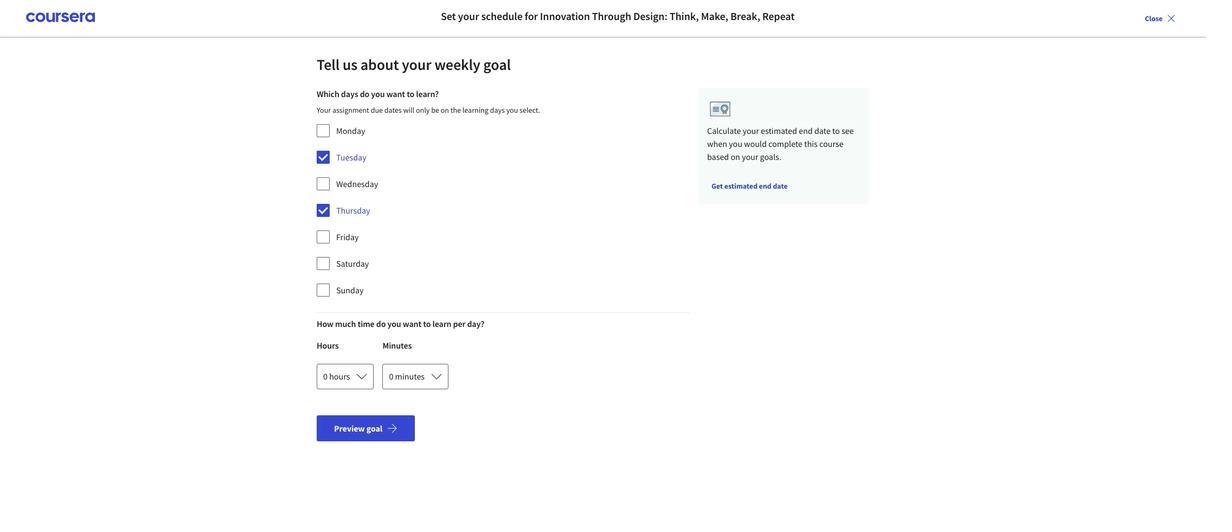 Task type: locate. For each thing, give the bounding box(es) containing it.
goals.
[[761, 151, 782, 162]]

which days do you want to learn? group
[[317, 87, 541, 304]]

end
[[799, 125, 813, 136], [760, 181, 772, 191]]

on right be
[[441, 105, 449, 115]]

for
[[525, 9, 538, 23]]

tell us about your weekly goal
[[317, 55, 511, 74]]

set
[[441, 9, 456, 23]]

0 vertical spatial do
[[360, 88, 370, 99]]

1 horizontal spatial estimated
[[761, 125, 798, 136]]

estimated up complete on the top right of the page
[[761, 125, 798, 136]]

1 horizontal spatial end
[[799, 125, 813, 136]]

1 vertical spatial goal
[[367, 423, 383, 434]]

much
[[335, 319, 356, 329]]

date up course
[[815, 125, 831, 136]]

0 vertical spatial date
[[815, 125, 831, 136]]

1 vertical spatial on
[[731, 151, 741, 162]]

hours
[[329, 371, 350, 382]]

to left see
[[833, 125, 840, 136]]

schedule
[[482, 9, 523, 23]]

coursera image inside tell us about your weekly goal dialog
[[26, 9, 95, 26]]

through
[[592, 9, 632, 23]]

1 coursera image from the left
[[26, 9, 95, 26]]

how much time do you want to learn per day?
[[317, 319, 485, 329]]

1 horizontal spatial 0
[[389, 371, 394, 382]]

select.
[[520, 105, 541, 115]]

want up dates
[[387, 88, 405, 99]]

0 horizontal spatial days
[[341, 88, 358, 99]]

1 horizontal spatial do
[[376, 319, 386, 329]]

to left learn
[[423, 319, 431, 329]]

2 0 from the left
[[389, 371, 394, 382]]

on right based at the right top of the page
[[731, 151, 741, 162]]

do
[[360, 88, 370, 99], [376, 319, 386, 329]]

1 0 from the left
[[323, 371, 328, 382]]

you down calculate
[[729, 138, 743, 149]]

you up minutes
[[388, 319, 401, 329]]

goal
[[484, 55, 511, 74], [367, 423, 383, 434]]

menu item
[[979, 11, 1049, 46]]

do right time
[[376, 319, 386, 329]]

complete
[[769, 138, 803, 149]]

time
[[358, 319, 375, 329]]

due
[[371, 105, 383, 115]]

1 vertical spatial want
[[403, 319, 422, 329]]

0 hours
[[323, 371, 350, 382]]

on
[[441, 105, 449, 115], [731, 151, 741, 162]]

estimated right the get
[[725, 181, 758, 191]]

calculate
[[708, 125, 742, 136]]

2 horizontal spatial to
[[833, 125, 840, 136]]

0 vertical spatial on
[[441, 105, 449, 115]]

1 horizontal spatial to
[[423, 319, 431, 329]]

0 inside popup button
[[389, 371, 394, 382]]

0 vertical spatial want
[[387, 88, 405, 99]]

will
[[404, 105, 415, 115]]

your down would
[[742, 151, 759, 162]]

want inside group
[[387, 88, 405, 99]]

do up assignment
[[360, 88, 370, 99]]

1 vertical spatial date
[[773, 181, 788, 191]]

want
[[387, 88, 405, 99], [403, 319, 422, 329]]

date down goals.
[[773, 181, 788, 191]]

learning
[[463, 105, 489, 115]]

to
[[407, 88, 415, 99], [833, 125, 840, 136], [423, 319, 431, 329]]

1 horizontal spatial date
[[815, 125, 831, 136]]

0 for 0 minutes
[[389, 371, 394, 382]]

to inside group
[[407, 88, 415, 99]]

learn?
[[416, 88, 439, 99]]

us
[[343, 55, 358, 74]]

0 vertical spatial end
[[799, 125, 813, 136]]

0 horizontal spatial goal
[[367, 423, 383, 434]]

0
[[323, 371, 328, 382], [389, 371, 394, 382]]

0 horizontal spatial date
[[773, 181, 788, 191]]

your
[[317, 105, 331, 115]]

minutes
[[383, 340, 412, 351]]

goal right weekly
[[484, 55, 511, 74]]

days up assignment
[[341, 88, 358, 99]]

per
[[453, 319, 466, 329]]

want up minutes
[[403, 319, 422, 329]]

dates
[[385, 105, 402, 115]]

1 horizontal spatial on
[[731, 151, 741, 162]]

get
[[712, 181, 723, 191]]

1 horizontal spatial goal
[[484, 55, 511, 74]]

0 horizontal spatial to
[[407, 88, 415, 99]]

about
[[361, 55, 399, 74]]

goal right preview
[[367, 423, 383, 434]]

0 left minutes
[[389, 371, 394, 382]]

days
[[341, 88, 358, 99], [490, 105, 505, 115]]

0 left hours
[[323, 371, 328, 382]]

preview goal
[[334, 423, 383, 434]]

date
[[815, 125, 831, 136], [773, 181, 788, 191]]

0 horizontal spatial on
[[441, 105, 449, 115]]

date inside calculate your estimated end date to see when you would complete this course based on your goals.
[[815, 125, 831, 136]]

course
[[820, 138, 844, 149]]

preview goal button
[[317, 416, 415, 442]]

end inside calculate your estimated end date to see when you would complete this course based on your goals.
[[799, 125, 813, 136]]

1 horizontal spatial days
[[490, 105, 505, 115]]

estimated
[[761, 125, 798, 136], [725, 181, 758, 191]]

0 horizontal spatial end
[[760, 181, 772, 191]]

0 for 0 hours
[[323, 371, 328, 382]]

1 vertical spatial to
[[833, 125, 840, 136]]

to inside calculate your estimated end date to see when you would complete this course based on your goals.
[[833, 125, 840, 136]]

thursday
[[336, 205, 370, 216]]

end down goals.
[[760, 181, 772, 191]]

1 vertical spatial estimated
[[725, 181, 758, 191]]

do inside group
[[360, 88, 370, 99]]

0 inside popup button
[[323, 371, 328, 382]]

which days do you want to learn?
[[317, 88, 439, 99]]

which
[[317, 88, 340, 99]]

0 horizontal spatial estimated
[[725, 181, 758, 191]]

0 horizontal spatial do
[[360, 88, 370, 99]]

0 horizontal spatial 0
[[323, 371, 328, 382]]

end up "this" at the right
[[799, 125, 813, 136]]

based
[[708, 151, 730, 162]]

days right learning in the top left of the page
[[490, 105, 505, 115]]

0 vertical spatial days
[[341, 88, 358, 99]]

break,
[[731, 9, 761, 23]]

0 vertical spatial to
[[407, 88, 415, 99]]

1 vertical spatial days
[[490, 105, 505, 115]]

close
[[1146, 14, 1164, 23]]

make,
[[702, 9, 729, 23]]

coursera image
[[26, 9, 95, 26], [13, 9, 82, 26]]

to up will
[[407, 88, 415, 99]]

you
[[371, 88, 385, 99], [507, 105, 518, 115], [729, 138, 743, 149], [388, 319, 401, 329]]

2 vertical spatial to
[[423, 319, 431, 329]]

0 vertical spatial estimated
[[761, 125, 798, 136]]

1 vertical spatial end
[[760, 181, 772, 191]]

your
[[458, 9, 479, 23], [402, 55, 432, 74], [743, 125, 760, 136], [742, 151, 759, 162]]

monday
[[336, 125, 366, 136]]



Task type: vqa. For each thing, say whether or not it's contained in the screenshot.
this
yes



Task type: describe. For each thing, give the bounding box(es) containing it.
calculate your estimated end date to see when you would complete this course based on your goals.
[[708, 125, 854, 162]]

to for learn?
[[407, 88, 415, 99]]

only
[[416, 105, 430, 115]]

you left select.
[[507, 105, 518, 115]]

your assignment due dates will only be on the learning days you select.
[[317, 105, 541, 115]]

friday
[[336, 232, 359, 243]]

design:
[[634, 9, 668, 23]]

you up "due"
[[371, 88, 385, 99]]

the
[[451, 105, 461, 115]]

tell us about your weekly goal dialog
[[0, 0, 1207, 528]]

see
[[842, 125, 854, 136]]

to for see
[[833, 125, 840, 136]]

1 vertical spatial do
[[376, 319, 386, 329]]

on inside calculate your estimated end date to see when you would complete this course based on your goals.
[[731, 151, 741, 162]]

estimated inside calculate your estimated end date to see when you would complete this course based on your goals.
[[761, 125, 798, 136]]

Search in course text field
[[95, 7, 258, 26]]

get estimated end date button
[[708, 176, 793, 196]]

certiciate icon image
[[708, 96, 734, 122]]

date inside button
[[773, 181, 788, 191]]

hours
[[317, 340, 339, 351]]

end inside button
[[760, 181, 772, 191]]

how
[[317, 319, 334, 329]]

tuesday
[[336, 152, 367, 163]]

this
[[805, 138, 818, 149]]

your up 'learn?'
[[402, 55, 432, 74]]

set your schedule for innovation through design: think, make, break, repeat
[[441, 9, 795, 23]]

saturday
[[336, 258, 369, 269]]

close button
[[1141, 9, 1181, 28]]

wednesday
[[336, 179, 378, 189]]

preview
[[334, 423, 365, 434]]

sunday
[[336, 285, 364, 296]]

0 minutes
[[389, 371, 425, 382]]

when
[[708, 138, 728, 149]]

learn
[[433, 319, 452, 329]]

0 hours button
[[317, 364, 374, 390]]

day?
[[467, 319, 485, 329]]

tell
[[317, 55, 340, 74]]

be
[[432, 105, 439, 115]]

0 minutes button
[[383, 364, 449, 390]]

you inside calculate your estimated end date to see when you would complete this course based on your goals.
[[729, 138, 743, 149]]

estimated inside button
[[725, 181, 758, 191]]

innovation
[[540, 9, 590, 23]]

2 coursera image from the left
[[13, 9, 82, 26]]

on inside which days do you want to learn? group
[[441, 105, 449, 115]]

0 vertical spatial goal
[[484, 55, 511, 74]]

get estimated end date
[[712, 181, 788, 191]]

your up would
[[743, 125, 760, 136]]

minutes
[[395, 371, 425, 382]]

think,
[[670, 9, 699, 23]]

assignment
[[333, 105, 369, 115]]

would
[[745, 138, 767, 149]]

weekly
[[435, 55, 481, 74]]

your right 'set'
[[458, 9, 479, 23]]

goal inside 'button'
[[367, 423, 383, 434]]

repeat
[[763, 9, 795, 23]]



